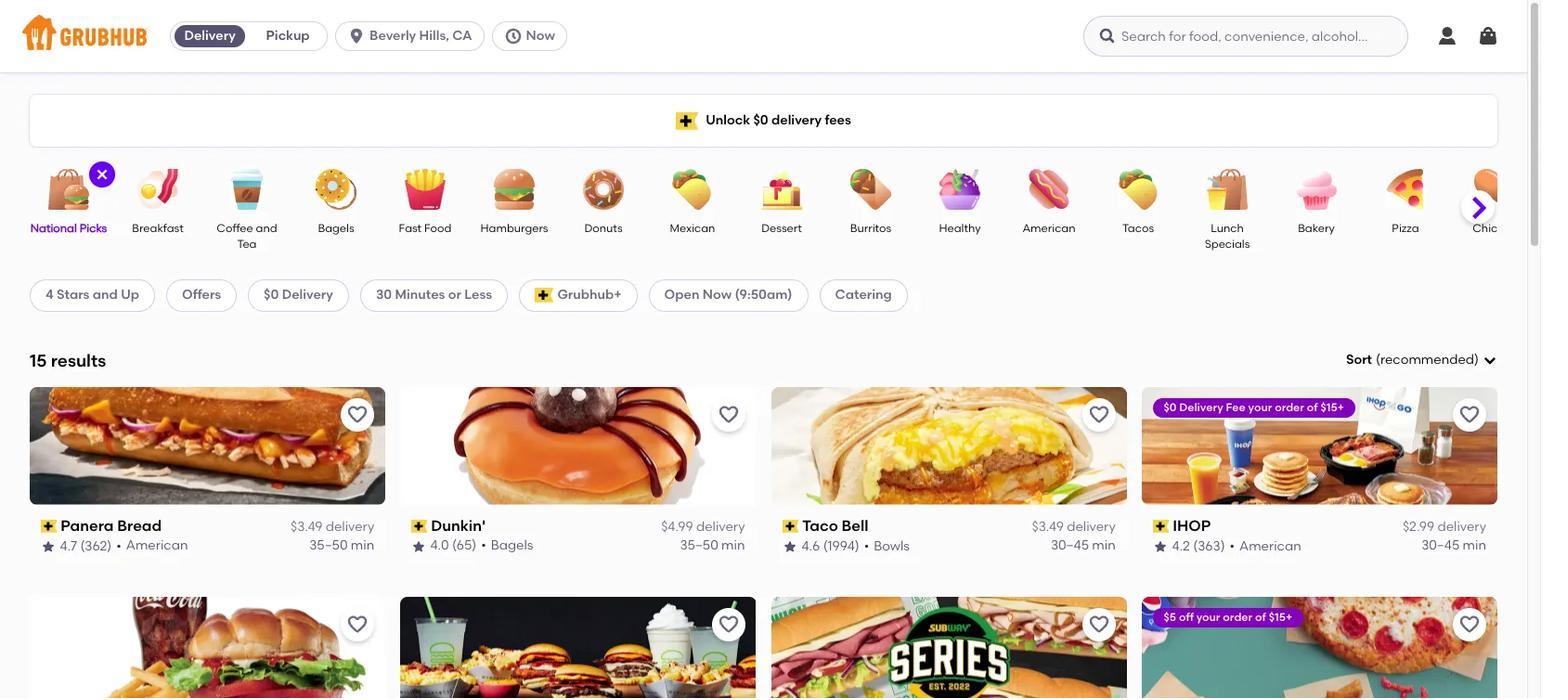 Task type: describe. For each thing, give the bounding box(es) containing it.
fast food
[[399, 222, 452, 235]]

$4.99 delivery
[[661, 519, 745, 535]]

save this restaurant image for taco bell logo
[[1088, 404, 1110, 426]]

1 vertical spatial order
[[1224, 611, 1253, 624]]

coffee and tea image
[[215, 169, 280, 210]]

star icon image for panera bread
[[41, 539, 56, 554]]

bakery
[[1298, 222, 1335, 235]]

0 horizontal spatial of
[[1256, 611, 1267, 624]]

breakfast image
[[125, 169, 190, 210]]

coffee and tea
[[217, 222, 277, 251]]

breakfast
[[132, 222, 184, 235]]

pizza image
[[1373, 169, 1438, 210]]

$2.99 delivery
[[1403, 519, 1487, 535]]

american for panera bread
[[127, 538, 188, 554]]

american for ihop
[[1240, 538, 1302, 554]]

15 results
[[30, 350, 106, 371]]

recommended
[[1381, 352, 1475, 368]]

off
[[1179, 611, 1194, 624]]

none field containing sort
[[1346, 351, 1498, 370]]

(65)
[[453, 538, 477, 554]]

svg image inside 'beverly hills, ca' button
[[347, 27, 366, 46]]

4.2
[[1173, 538, 1191, 554]]

grubhub plus flag logo image for unlock $0 delivery fees
[[676, 112, 698, 130]]

taco
[[802, 517, 838, 535]]

35–50 min for dunkin'
[[680, 538, 745, 554]]

bread
[[118, 517, 162, 535]]

0 horizontal spatial your
[[1197, 611, 1221, 624]]

subway® logo image
[[771, 597, 1127, 698]]

tea
[[237, 238, 257, 251]]

save this restaurant button for panera bread logo
[[341, 398, 374, 432]]

30–45 min for taco bell
[[1051, 538, 1116, 554]]

taco bell logo image
[[771, 387, 1127, 505]]

subscription pass image
[[412, 520, 428, 533]]

shake shack logo image
[[401, 597, 756, 698]]

• american for panera bread
[[117, 538, 188, 554]]

min for dunkin'
[[722, 538, 745, 554]]

save this restaurant button for taco bell logo
[[1083, 398, 1116, 432]]

ihop
[[1173, 517, 1211, 535]]

delivery for ihop
[[1438, 519, 1487, 535]]

1 horizontal spatial american
[[1023, 222, 1076, 235]]

dunkin' logo image
[[401, 387, 756, 505]]

Search for food, convenience, alcohol... search field
[[1084, 16, 1409, 57]]

ihop logo image
[[1142, 387, 1498, 505]]

• for ihop
[[1230, 538, 1235, 554]]

(9:50am)
[[735, 287, 793, 303]]

open
[[664, 287, 700, 303]]

$0 delivery fee your order of $15+
[[1164, 401, 1345, 414]]

$3.49 for taco bell
[[1032, 519, 1064, 535]]

4.6
[[802, 538, 820, 554]]

delivery inside button
[[184, 28, 236, 44]]

0 vertical spatial your
[[1249, 401, 1273, 414]]

• american for ihop
[[1230, 538, 1302, 554]]

grubhub+
[[558, 287, 622, 303]]

35–50 for panera bread
[[309, 538, 348, 554]]

$0 for $0 delivery fee your order of $15+
[[1164, 401, 1177, 414]]

save this restaurant button for jack in the box logo
[[341, 608, 374, 641]]

fast
[[399, 222, 422, 235]]

pickup button
[[249, 21, 327, 51]]

0 horizontal spatial $15+
[[1269, 611, 1293, 624]]

(1994)
[[823, 538, 860, 554]]

• for taco bell
[[864, 538, 869, 554]]

pizza
[[1392, 222, 1419, 235]]

lunch specials image
[[1195, 169, 1260, 210]]

save this restaurant image for dunkin' logo
[[717, 404, 740, 426]]

subscription pass image for panera
[[41, 520, 57, 533]]

• bowls
[[864, 538, 910, 554]]

mexican
[[670, 222, 715, 235]]

svg image inside now button
[[504, 27, 522, 46]]

tacos image
[[1106, 169, 1171, 210]]

delivery for dunkin'
[[696, 519, 745, 535]]

healthy image
[[928, 169, 993, 210]]

grubhub plus flag logo image for grubhub+
[[535, 288, 554, 303]]

min for ihop
[[1463, 538, 1487, 554]]

save this restaurant button for subway® logo at the bottom of page
[[1083, 608, 1116, 641]]

coffee
[[217, 222, 253, 235]]

mexican image
[[660, 169, 725, 210]]

less
[[465, 287, 492, 303]]

panera bread logo image
[[30, 387, 385, 505]]

delivery for panera bread
[[326, 519, 374, 535]]

lunch
[[1211, 222, 1244, 235]]

results
[[51, 350, 106, 371]]

save this restaurant image for jack in the box logo
[[347, 613, 369, 636]]

min for panera bread
[[351, 538, 374, 554]]

min for taco bell
[[1092, 538, 1116, 554]]

svg image inside field
[[1483, 353, 1498, 368]]

chicken
[[1473, 222, 1517, 235]]

0 vertical spatial of
[[1308, 401, 1318, 414]]

fees
[[825, 112, 851, 128]]

4.0 (65)
[[431, 538, 477, 554]]

save this restaurant image
[[1088, 613, 1110, 636]]

$4.99
[[661, 519, 693, 535]]

1 horizontal spatial svg image
[[1437, 25, 1459, 47]]

stars
[[57, 287, 90, 303]]

subscription pass image for taco
[[782, 520, 799, 533]]

$3.49 for panera bread
[[291, 519, 323, 535]]

0 vertical spatial order
[[1275, 401, 1305, 414]]

1 horizontal spatial $0
[[753, 112, 769, 128]]

$5 off your order of $15+
[[1164, 611, 1293, 624]]

healthy
[[939, 222, 981, 235]]

minutes
[[395, 287, 445, 303]]

american image
[[1017, 169, 1082, 210]]

panera bread
[[61, 517, 162, 535]]

sort
[[1346, 352, 1372, 368]]

hamburgers
[[481, 222, 548, 235]]

burritos
[[850, 222, 892, 235]]



Task type: vqa. For each thing, say whether or not it's contained in the screenshot.
bottommost order
yes



Task type: locate. For each thing, give the bounding box(es) containing it.
• for dunkin'
[[482, 538, 487, 554]]

save this restaurant button for dunkin' logo
[[712, 398, 745, 432]]

donuts image
[[571, 169, 636, 210]]

2 • from the left
[[482, 538, 487, 554]]

unlock $0 delivery fees
[[706, 112, 851, 128]]

delivery for $0 delivery fee your order of $15+
[[1180, 401, 1224, 414]]

fee
[[1226, 401, 1246, 414]]

order right fee on the right of the page
[[1275, 401, 1305, 414]]

dessert image
[[749, 169, 814, 210]]

1 horizontal spatial 30–45 min
[[1422, 538, 1487, 554]]

unlock
[[706, 112, 750, 128]]

save this restaurant image for shake shack logo
[[717, 613, 740, 636]]

1 horizontal spatial and
[[256, 222, 277, 235]]

(363)
[[1194, 538, 1226, 554]]

1 35–50 min from the left
[[309, 538, 374, 554]]

35–50 min
[[309, 538, 374, 554], [680, 538, 745, 554]]

1 horizontal spatial order
[[1275, 401, 1305, 414]]

7-eleven logo image
[[1142, 597, 1498, 698]]

national picks image
[[36, 169, 101, 210]]

0 horizontal spatial grubhub plus flag logo image
[[535, 288, 554, 303]]

order right 'off'
[[1224, 611, 1253, 624]]

0 vertical spatial $15+
[[1321, 401, 1345, 414]]

and up tea
[[256, 222, 277, 235]]

grubhub plus flag logo image left grubhub+
[[535, 288, 554, 303]]

of
[[1308, 401, 1318, 414], [1256, 611, 1267, 624]]

grubhub plus flag logo image left the unlock
[[676, 112, 698, 130]]

star icon image left 4.2
[[1153, 539, 1168, 554]]

$0 down coffee and tea
[[264, 287, 279, 303]]

4
[[46, 287, 54, 303]]

1 vertical spatial grubhub plus flag logo image
[[535, 288, 554, 303]]

american right (363)
[[1240, 538, 1302, 554]]

national
[[30, 222, 77, 235]]

min down $2.99 delivery
[[1463, 538, 1487, 554]]

4 • from the left
[[1230, 538, 1235, 554]]

delivery left 30 at the left of the page
[[282, 287, 333, 303]]

1 subscription pass image from the left
[[41, 520, 57, 533]]

1 star icon image from the left
[[41, 539, 56, 554]]

35–50
[[309, 538, 348, 554], [680, 538, 718, 554]]

beverly hills, ca button
[[335, 21, 492, 51]]

0 horizontal spatial delivery
[[184, 28, 236, 44]]

30–45 for taco bell
[[1051, 538, 1089, 554]]

hamburgers image
[[482, 169, 547, 210]]

4.0
[[431, 538, 450, 554]]

4.7 (362)
[[60, 538, 112, 554]]

0 horizontal spatial 30–45
[[1051, 538, 1089, 554]]

30
[[376, 287, 392, 303]]

0 horizontal spatial 35–50
[[309, 538, 348, 554]]

american down the bread on the bottom left of the page
[[127, 538, 188, 554]]

2 30–45 min from the left
[[1422, 538, 1487, 554]]

star icon image for taco bell
[[782, 539, 797, 554]]

donuts
[[584, 222, 623, 235]]

1 30–45 from the left
[[1051, 538, 1089, 554]]

15
[[30, 350, 47, 371]]

0 vertical spatial and
[[256, 222, 277, 235]]

2 vertical spatial $0
[[1164, 401, 1177, 414]]

4 min from the left
[[1463, 538, 1487, 554]]

delivery left pickup
[[184, 28, 236, 44]]

1 horizontal spatial $15+
[[1321, 401, 1345, 414]]

0 horizontal spatial order
[[1224, 611, 1253, 624]]

$0 left fee on the right of the page
[[1164, 401, 1177, 414]]

30–45 min up save this restaurant icon
[[1051, 538, 1116, 554]]

0 vertical spatial bagels
[[318, 222, 354, 235]]

1 horizontal spatial $3.49
[[1032, 519, 1064, 535]]

• right (363)
[[1230, 538, 1235, 554]]

beverly
[[370, 28, 416, 44]]

3 star icon image from the left
[[782, 539, 797, 554]]

2 30–45 from the left
[[1422, 538, 1460, 554]]

bowls
[[874, 538, 910, 554]]

pickup
[[266, 28, 310, 44]]

chicken image
[[1463, 169, 1528, 210]]

2 • american from the left
[[1230, 538, 1302, 554]]

specials
[[1205, 238, 1250, 251]]

0 vertical spatial delivery
[[184, 28, 236, 44]]

2 min from the left
[[722, 538, 745, 554]]

star icon image left 4.6
[[782, 539, 797, 554]]

order
[[1275, 401, 1305, 414], [1224, 611, 1253, 624]]

now right ca
[[526, 28, 555, 44]]

star icon image left 4.7
[[41, 539, 56, 554]]

subscription pass image left 'taco'
[[782, 520, 799, 533]]

)
[[1475, 352, 1479, 368]]

food
[[424, 222, 452, 235]]

1 vertical spatial delivery
[[282, 287, 333, 303]]

save this restaurant button
[[341, 398, 374, 432], [712, 398, 745, 432], [1083, 398, 1116, 432], [1453, 398, 1487, 432], [341, 608, 374, 641], [712, 608, 745, 641], [1083, 608, 1116, 641], [1453, 608, 1487, 641]]

2 horizontal spatial $0
[[1164, 401, 1177, 414]]

2 star icon image from the left
[[412, 539, 426, 554]]

None field
[[1346, 351, 1498, 370]]

• right (65)
[[482, 538, 487, 554]]

$3.49
[[291, 519, 323, 535], [1032, 519, 1064, 535]]

(362)
[[81, 538, 112, 554]]

svg image
[[1437, 25, 1459, 47], [504, 27, 522, 46]]

3 subscription pass image from the left
[[1153, 520, 1169, 533]]

now right open
[[703, 287, 732, 303]]

and inside coffee and tea
[[256, 222, 277, 235]]

$5
[[1164, 611, 1177, 624]]

1 vertical spatial bagels
[[492, 538, 534, 554]]

1 • from the left
[[117, 538, 122, 554]]

star icon image down subscription pass image
[[412, 539, 426, 554]]

(
[[1376, 352, 1381, 368]]

0 horizontal spatial $3.49 delivery
[[291, 519, 374, 535]]

up
[[121, 287, 139, 303]]

0 horizontal spatial subscription pass image
[[41, 520, 57, 533]]

lunch specials
[[1205, 222, 1250, 251]]

$0 right the unlock
[[753, 112, 769, 128]]

1 horizontal spatial delivery
[[282, 287, 333, 303]]

panera
[[61, 517, 114, 535]]

0 vertical spatial $0
[[753, 112, 769, 128]]

0 horizontal spatial • american
[[117, 538, 188, 554]]

grubhub plus flag logo image
[[676, 112, 698, 130], [535, 288, 554, 303]]

1 horizontal spatial 30–45
[[1422, 538, 1460, 554]]

30 minutes or less
[[376, 287, 492, 303]]

0 vertical spatial now
[[526, 28, 555, 44]]

bagels
[[318, 222, 354, 235], [492, 538, 534, 554]]

hills,
[[419, 28, 449, 44]]

0 horizontal spatial $3.49
[[291, 519, 323, 535]]

$0 delivery
[[264, 287, 333, 303]]

delivery left fee on the right of the page
[[1180, 401, 1224, 414]]

offers
[[182, 287, 221, 303]]

open now (9:50am)
[[664, 287, 793, 303]]

1 horizontal spatial 35–50 min
[[680, 538, 745, 554]]

svg image
[[1477, 25, 1500, 47], [347, 27, 366, 46], [1099, 27, 1117, 46], [95, 167, 110, 182], [1483, 353, 1498, 368]]

4.6 (1994)
[[802, 538, 860, 554]]

2 35–50 min from the left
[[680, 538, 745, 554]]

star icon image for dunkin'
[[412, 539, 426, 554]]

0 horizontal spatial now
[[526, 28, 555, 44]]

0 vertical spatial grubhub plus flag logo image
[[676, 112, 698, 130]]

2 horizontal spatial delivery
[[1180, 401, 1224, 414]]

$2.99
[[1403, 519, 1435, 535]]

30–45 min for ihop
[[1422, 538, 1487, 554]]

35–50 for dunkin'
[[680, 538, 718, 554]]

tacos
[[1123, 222, 1154, 235]]

3 • from the left
[[864, 538, 869, 554]]

of right 'off'
[[1256, 611, 1267, 624]]

• bagels
[[482, 538, 534, 554]]

1 $3.49 delivery from the left
[[291, 519, 374, 535]]

main navigation navigation
[[0, 0, 1528, 72]]

of right fee on the right of the page
[[1308, 401, 1318, 414]]

star icon image for ihop
[[1153, 539, 1168, 554]]

2 horizontal spatial subscription pass image
[[1153, 520, 1169, 533]]

0 horizontal spatial 35–50 min
[[309, 538, 374, 554]]

4.2 (363)
[[1173, 538, 1226, 554]]

beverly hills, ca
[[370, 28, 472, 44]]

1 • american from the left
[[117, 538, 188, 554]]

2 subscription pass image from the left
[[782, 520, 799, 533]]

1 vertical spatial your
[[1197, 611, 1221, 624]]

bakery image
[[1284, 169, 1349, 210]]

min left 4.2
[[1092, 538, 1116, 554]]

4 stars and up
[[46, 287, 139, 303]]

0 horizontal spatial american
[[127, 538, 188, 554]]

now inside now button
[[526, 28, 555, 44]]

0 horizontal spatial 30–45 min
[[1051, 538, 1116, 554]]

your right fee on the right of the page
[[1249, 401, 1273, 414]]

subscription pass image left ihop
[[1153, 520, 1169, 533]]

subscription pass image
[[41, 520, 57, 533], [782, 520, 799, 533], [1153, 520, 1169, 533]]

1 horizontal spatial subscription pass image
[[782, 520, 799, 533]]

your right 'off'
[[1197, 611, 1221, 624]]

2 horizontal spatial american
[[1240, 538, 1302, 554]]

1 horizontal spatial bagels
[[492, 538, 534, 554]]

1 vertical spatial now
[[703, 287, 732, 303]]

delivery button
[[171, 21, 249, 51]]

bell
[[842, 517, 869, 535]]

0 horizontal spatial $0
[[264, 287, 279, 303]]

fast food image
[[393, 169, 458, 210]]

• down bell
[[864, 538, 869, 554]]

bagels down bagels image
[[318, 222, 354, 235]]

and left up
[[93, 287, 118, 303]]

ca
[[452, 28, 472, 44]]

0 horizontal spatial bagels
[[318, 222, 354, 235]]

35–50 min for panera bread
[[309, 538, 374, 554]]

delivery for taco bell
[[1067, 519, 1116, 535]]

dunkin'
[[432, 517, 487, 535]]

• american right (363)
[[1230, 538, 1302, 554]]

american
[[1023, 222, 1076, 235], [127, 538, 188, 554], [1240, 538, 1302, 554]]

• american down the bread on the bottom left of the page
[[117, 538, 188, 554]]

bagels image
[[304, 169, 369, 210]]

burritos image
[[839, 169, 904, 210]]

30–45 min down $2.99 delivery
[[1422, 538, 1487, 554]]

30–45 min
[[1051, 538, 1116, 554], [1422, 538, 1487, 554]]

1 $3.49 from the left
[[291, 519, 323, 535]]

$0 for $0 delivery
[[264, 287, 279, 303]]

your
[[1249, 401, 1273, 414], [1197, 611, 1221, 624]]

• american
[[117, 538, 188, 554], [1230, 538, 1302, 554]]

taco bell
[[802, 517, 869, 535]]

1 horizontal spatial now
[[703, 287, 732, 303]]

star icon image
[[41, 539, 56, 554], [412, 539, 426, 554], [782, 539, 797, 554], [1153, 539, 1168, 554]]

$15+
[[1321, 401, 1345, 414], [1269, 611, 1293, 624]]

•
[[117, 538, 122, 554], [482, 538, 487, 554], [864, 538, 869, 554], [1230, 538, 1235, 554]]

min left 4.0
[[351, 538, 374, 554]]

1 horizontal spatial of
[[1308, 401, 1318, 414]]

1 vertical spatial $15+
[[1269, 611, 1293, 624]]

1 horizontal spatial $3.49 delivery
[[1032, 519, 1116, 535]]

1 vertical spatial and
[[93, 287, 118, 303]]

save this restaurant image for panera bread logo
[[347, 404, 369, 426]]

delivery for $0 delivery
[[282, 287, 333, 303]]

min down $4.99 delivery
[[722, 538, 745, 554]]

1 horizontal spatial your
[[1249, 401, 1273, 414]]

0 horizontal spatial svg image
[[504, 27, 522, 46]]

• for panera bread
[[117, 538, 122, 554]]

30–45 up save this restaurant icon
[[1051, 538, 1089, 554]]

now button
[[492, 21, 575, 51]]

catering
[[835, 287, 892, 303]]

1 vertical spatial of
[[1256, 611, 1267, 624]]

subscription pass image left panera
[[41, 520, 57, 533]]

2 35–50 from the left
[[680, 538, 718, 554]]

bagels right (65)
[[492, 538, 534, 554]]

or
[[448, 287, 461, 303]]

1 horizontal spatial 35–50
[[680, 538, 718, 554]]

1 min from the left
[[351, 538, 374, 554]]

$3.49 delivery for panera bread
[[291, 519, 374, 535]]

and
[[256, 222, 277, 235], [93, 287, 118, 303]]

2 vertical spatial delivery
[[1180, 401, 1224, 414]]

1 vertical spatial $0
[[264, 287, 279, 303]]

sort ( recommended )
[[1346, 352, 1479, 368]]

30–45 for ihop
[[1422, 538, 1460, 554]]

2 $3.49 delivery from the left
[[1032, 519, 1116, 535]]

4 star icon image from the left
[[1153, 539, 1168, 554]]

delivery
[[184, 28, 236, 44], [282, 287, 333, 303], [1180, 401, 1224, 414]]

picks
[[80, 222, 107, 235]]

1 horizontal spatial • american
[[1230, 538, 1302, 554]]

national picks
[[30, 222, 107, 235]]

1 35–50 from the left
[[309, 538, 348, 554]]

now
[[526, 28, 555, 44], [703, 287, 732, 303]]

1 30–45 min from the left
[[1051, 538, 1116, 554]]

3 min from the left
[[1092, 538, 1116, 554]]

2 $3.49 from the left
[[1032, 519, 1064, 535]]

0 horizontal spatial and
[[93, 287, 118, 303]]

american down american image
[[1023, 222, 1076, 235]]

jack in the box logo image
[[30, 597, 386, 698]]

• down 'panera bread'
[[117, 538, 122, 554]]

dessert
[[762, 222, 802, 235]]

save this restaurant button for shake shack logo
[[712, 608, 745, 641]]

30–45
[[1051, 538, 1089, 554], [1422, 538, 1460, 554]]

30–45 down $2.99 delivery
[[1422, 538, 1460, 554]]

$3.49 delivery for taco bell
[[1032, 519, 1116, 535]]

4.7
[[60, 538, 78, 554]]

1 horizontal spatial grubhub plus flag logo image
[[676, 112, 698, 130]]

min
[[351, 538, 374, 554], [722, 538, 745, 554], [1092, 538, 1116, 554], [1463, 538, 1487, 554]]

save this restaurant image
[[347, 404, 369, 426], [717, 404, 740, 426], [1088, 404, 1110, 426], [1459, 404, 1481, 426], [347, 613, 369, 636], [717, 613, 740, 636], [1459, 613, 1481, 636]]



